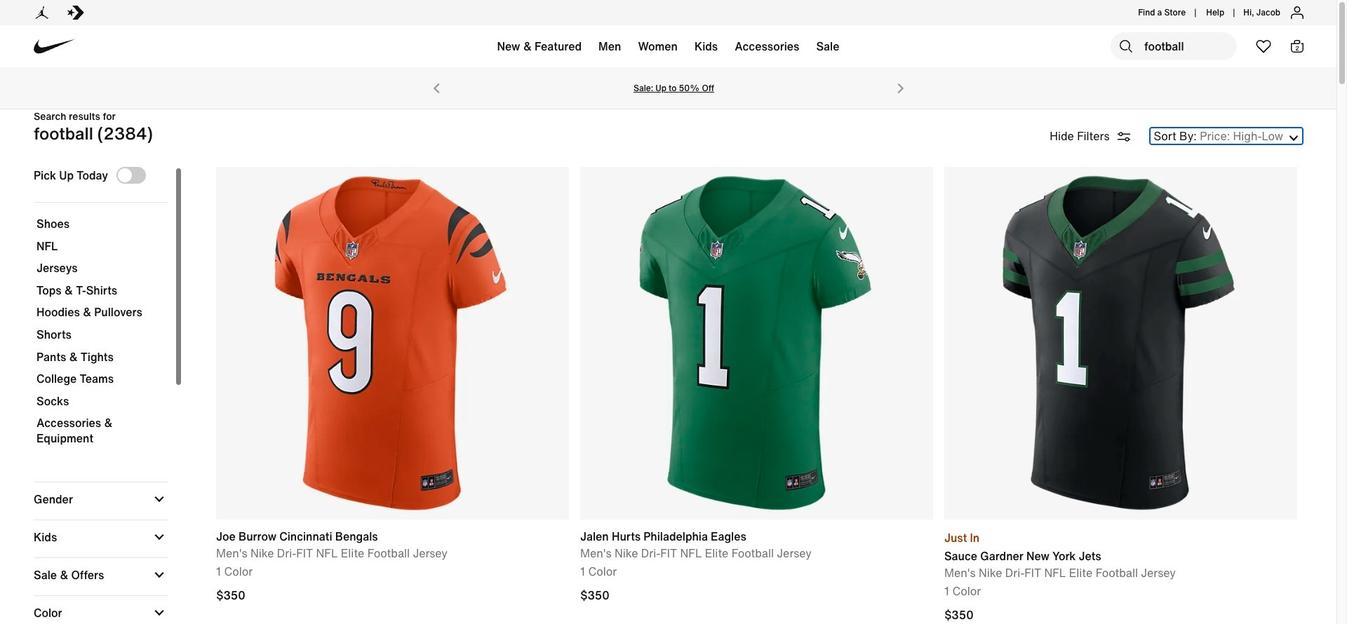 Task type: vqa. For each thing, say whether or not it's contained in the screenshot.
we to the right
no



Task type: describe. For each thing, give the bounding box(es) containing it.
chevron image
[[154, 532, 164, 542]]

open search modal image
[[1118, 38, 1134, 55]]

pick up today image
[[118, 168, 132, 182]]

jordan image
[[34, 4, 51, 21]]

filter for {text} element
[[34, 167, 168, 624]]

filter ds image
[[1115, 128, 1132, 145]]

favorites image
[[1255, 38, 1272, 55]]

converse image
[[67, 4, 84, 21]]



Task type: locate. For each thing, give the bounding box(es) containing it.
sort by element
[[1050, 126, 1303, 146]]

nike home page image
[[27, 19, 82, 74]]

joe burrow cincinnati bengals men's nike dri-fit nfl elite football jersey image
[[216, 167, 569, 520]]

hi, jacob. account & favorites element
[[1243, 6, 1280, 19]]

menu bar
[[239, 28, 1098, 70]]

Search Products text field
[[1111, 32, 1237, 60]]

sauce gardner new york jets men's nike dri-fit nfl elite football jersey image
[[944, 167, 1297, 520]]

chevron image
[[1289, 133, 1299, 143], [154, 494, 164, 504], [154, 570, 164, 580], [154, 608, 164, 618]]

jalen hurts philadelphia eagles men's nike dri-fit nfl elite football jersey image
[[580, 167, 933, 520]]



